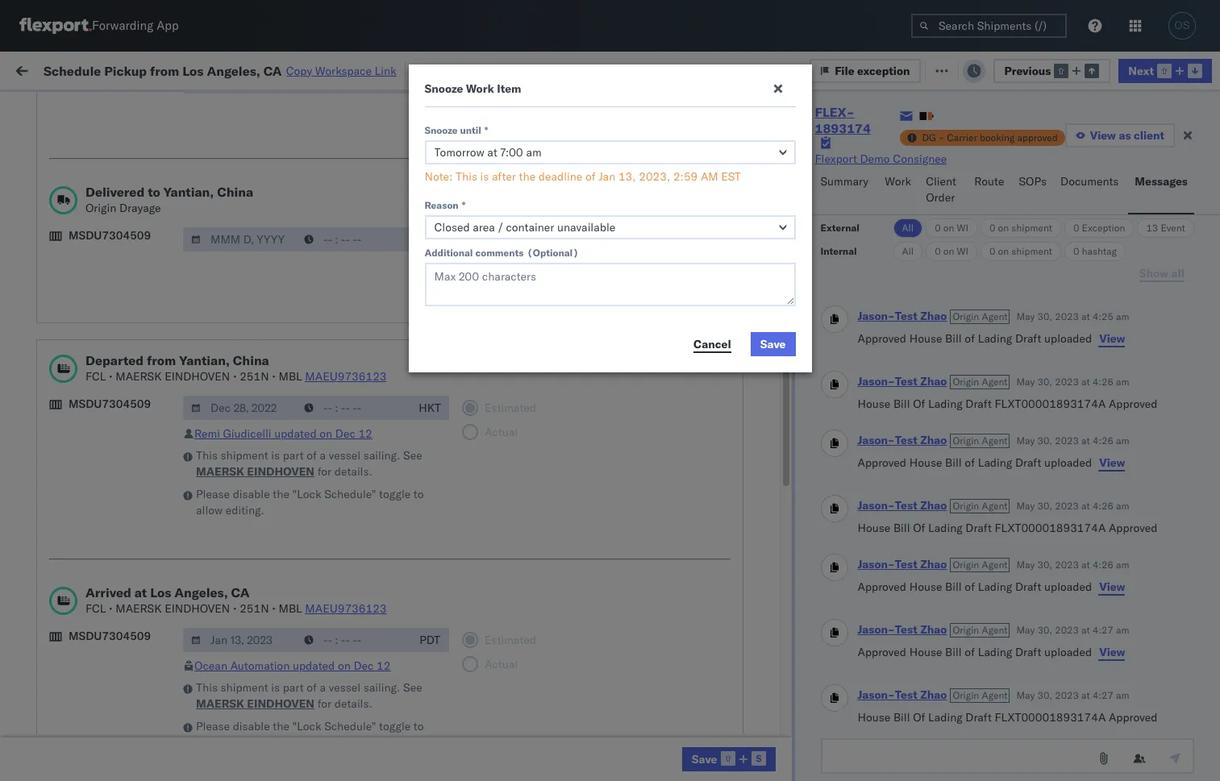 Task type: locate. For each thing, give the bounding box(es) containing it.
mbl inside arrived at los angeles, ca fcl • maersk eindhoven • 251n • mbl maeu9736123
[[279, 602, 302, 616]]

1 vertical spatial mbl
[[279, 602, 302, 616]]

7 ocean fcl from the top
[[494, 552, 550, 566]]

mmm d, yyyy text field for delivered to yantian, china
[[183, 227, 298, 252]]

house bill of lading draft flxt00001893174a approved for sixth jason-test zhao button from the bottom
[[858, 397, 1158, 411]]

8 resize handle column header from the left
[[1071, 125, 1090, 781]]

hkt for departed from yantian, china
[[419, 401, 441, 415]]

2 vertical spatial to
[[414, 719, 424, 734]]

0 horizontal spatial file exception
[[835, 63, 910, 78]]

part
[[283, 448, 304, 463], [283, 681, 304, 695]]

fcl inside arrived at los angeles, ca fcl • maersk eindhoven • 251n • mbl maeu9736123
[[85, 602, 106, 616]]

confirm inside confirm pickup from los angeles, ca
[[37, 472, 78, 487]]

for up 7:00 pm est, dec 23, 2022 at the bottom of page
[[317, 464, 332, 479]]

bosch ocean test
[[598, 233, 691, 247], [703, 233, 795, 247], [598, 268, 691, 283], [703, 268, 795, 283], [598, 304, 691, 318], [703, 304, 795, 318], [703, 339, 795, 354], [598, 375, 691, 389], [703, 375, 795, 389], [703, 410, 795, 425], [703, 446, 795, 460], [703, 481, 795, 496], [703, 516, 795, 531]]

0 vertical spatial netherlands
[[37, 595, 100, 609]]

part down 'ocean automation updated on dec 12'
[[283, 681, 304, 695]]

maersk eindhoven link up 7:00
[[196, 464, 315, 480]]

client order
[[926, 174, 956, 205]]

4 lagerfeld from the top
[[865, 694, 913, 708]]

1 vertical spatial all button
[[893, 242, 923, 261]]

snooze up note:
[[437, 131, 469, 144]]

0 vertical spatial schedule pickup from rotterdam, netherlands link
[[37, 578, 229, 610]]

maeu9736123 button up 2:59 am est, jan 25, 2023
[[305, 602, 387, 616]]

maeu9736123 inside departed from yantian, china fcl • maersk eindhoven • 251n • mbl maeu9736123
[[305, 369, 387, 384]]

1 vertical spatial maeu9408431
[[1098, 587, 1180, 602]]

2 integration test account - karl lagerfeld from the top
[[703, 587, 913, 602]]

Max 200 characters text field
[[425, 263, 796, 306]]

agent for sixth jason-test zhao button from the bottom
[[982, 376, 1008, 388]]

30, for sixth jason-test zhao button from the bottom
[[1037, 376, 1052, 388]]

eindhoven
[[165, 369, 230, 384], [247, 464, 315, 479], [165, 602, 230, 616], [247, 697, 315, 711]]

appointment for 2:59 am est, dec 14, 2022
[[132, 445, 198, 459]]

0 vertical spatial schedule"
[[324, 487, 376, 502]]

forwarding app
[[92, 18, 179, 33]]

1 horizontal spatial 13,
[[736, 63, 753, 78]]

maersk eindhoven link down automation
[[196, 696, 315, 712]]

1 allow from the top
[[196, 503, 223, 518]]

1 approved house bill of lading draft uploaded view from the top
[[858, 331, 1125, 346]]

23, up 24,
[[358, 481, 376, 496]]

5 hlxu8034 from the top
[[1165, 339, 1220, 353]]

11:30 pm est, jan 23, 2023 down the 9:00 am est, dec 24, 2022
[[260, 552, 410, 566]]

1846748
[[925, 197, 974, 212], [925, 233, 974, 247], [925, 304, 974, 318], [925, 339, 974, 354], [925, 375, 974, 389]]

1 251n from the top
[[240, 369, 269, 384]]

mbl up 2:59 am est, jan 25, 2023
[[279, 602, 302, 616]]

china for departed from yantian, china
[[233, 352, 269, 369]]

2 vertical spatial customs
[[77, 650, 122, 664]]

ready
[[124, 100, 152, 112]]

save button
[[751, 332, 796, 356], [682, 748, 775, 772]]

5 hlxu6269489, from the top
[[1079, 339, 1162, 353]]

3:00 am edt, aug 19, 2022
[[260, 162, 409, 176]]

details. up 7:00 pm est, dec 23, 2022 at the bottom of page
[[334, 464, 372, 479]]

ceau7522281, for fifth schedule pickup from los angeles, ca button from the bottom
[[993, 232, 1076, 247]]

toggle down 28,
[[379, 719, 411, 734]]

sops button
[[1012, 167, 1054, 215]]

0 vertical spatial upload customs clearance documents button
[[37, 152, 229, 186]]

0 vertical spatial 11:30 pm est, jan 23, 2023
[[260, 552, 410, 566]]

1 sailing. from the top
[[363, 448, 400, 463]]

1 vertical spatial please
[[196, 719, 230, 734]]

part for arrived at los angeles, ca
[[283, 681, 304, 695]]

2 zimu3048342 from the top
[[1098, 729, 1175, 744]]

"lock for arrived at los angeles, ca
[[292, 719, 321, 734]]

editing. down 7:00
[[226, 503, 264, 518]]

2 vertical spatial upload customs clearance documents link
[[37, 649, 229, 681]]

file exception down search shipments (/) text box at the top right
[[944, 62, 1019, 77]]

maeu9736123 up 2:59 am est, jan 25, 2023
[[305, 602, 387, 616]]

abcdefg78456546 for schedule delivery appointment
[[1098, 446, 1207, 460]]

8 ocean fcl from the top
[[494, 623, 550, 637]]

exception down search shipments (/) text box at the top right
[[967, 62, 1019, 77]]

-
[[938, 131, 944, 144], [703, 162, 710, 176], [710, 162, 717, 176], [831, 552, 839, 566], [831, 587, 839, 602], [1098, 623, 1105, 637], [1105, 623, 1112, 637], [831, 658, 839, 673], [831, 694, 839, 708], [831, 729, 839, 744]]

1 vertical spatial 12
[[377, 659, 391, 673]]

1 vertical spatial maeu9736123 button
[[305, 602, 387, 616]]

1 vertical spatial editing.
[[226, 735, 264, 750]]

confirm
[[37, 472, 78, 487], [37, 516, 78, 530]]

flexport. image
[[19, 18, 92, 34]]

consignee right 2023,
[[676, 162, 730, 176]]

all
[[902, 222, 914, 234], [902, 245, 914, 257]]

this shipment is part of a vessel sailing. see maersk eindhoven for details. down 'ocean automation updated on dec 12'
[[196, 681, 422, 711]]

file exception button
[[919, 58, 1030, 82], [919, 58, 1030, 82], [810, 58, 921, 83], [810, 58, 921, 83]]

2 2130384 from the top
[[925, 729, 974, 744]]

ca for fifth schedule pickup from los angeles, ca button from the bottom
[[37, 240, 52, 254]]

1 lhuu7894563, uetu5238478 from the top
[[993, 410, 1158, 424]]

confirm delivery button
[[37, 515, 123, 533]]

1 vertical spatial maeu9736123
[[305, 602, 387, 616]]

client
[[598, 131, 624, 144], [926, 174, 956, 189]]

flexport down client name
[[598, 162, 641, 176]]

-- : -- -- text field up snoozed on the top of the page
[[296, 69, 410, 94]]

maeu9408431 for schedule delivery appointment
[[1098, 552, 1180, 566]]

2 allow from the top
[[196, 735, 223, 750]]

yantian, up remi
[[179, 352, 230, 369]]

maersk down remi
[[196, 464, 244, 479]]

cancel
[[693, 337, 731, 351]]

1 vertical spatial work
[[466, 81, 494, 96]]

schedule" down 11:30 pm est, jan 28, 2023
[[324, 719, 376, 734]]

confirm pickup from los angeles, ca
[[37, 472, 211, 503]]

5 jason-test zhao button from the top
[[858, 557, 947, 572]]

1 vertical spatial upload customs clearance documents link
[[37, 365, 229, 397]]

delivered
[[85, 184, 145, 200]]

jason-test zhao origin agent for 3rd jason-test zhao button
[[858, 433, 1008, 448]]

lagerfeld for 1st schedule pickup from rotterdam, netherlands button from the top of the page
[[865, 587, 913, 602]]

-- : -- -- text field
[[296, 69, 410, 94], [296, 227, 410, 252], [296, 628, 410, 652]]

wi
[[957, 222, 968, 234], [957, 245, 968, 257]]

2130387 for schedule pickup from rotterdam, netherlands
[[925, 587, 974, 602]]

5 schedule delivery appointment link from the top
[[37, 692, 198, 708]]

-- : -- -- text field down aug
[[296, 227, 410, 252]]

2 of from the top
[[913, 521, 925, 535]]

demo
[[860, 152, 890, 166], [643, 162, 673, 176]]

1 vertical spatial clearance
[[125, 366, 177, 380]]

for
[[155, 100, 168, 112], [317, 464, 332, 479], [317, 697, 332, 711]]

integration for 8:30 pm est, jan 30, 2023's schedule delivery appointment button
[[703, 694, 759, 708]]

2 11:30 pm est, jan 23, 2023 from the top
[[260, 587, 410, 602]]

maersk
[[116, 369, 162, 384], [196, 464, 244, 479], [116, 602, 162, 616], [196, 697, 244, 711]]

11:30 up 2:59 am est, jan 25, 2023
[[260, 587, 291, 602]]

maeu9736123 up -- : -- -- text field
[[305, 369, 387, 384]]

1 vertical spatial lhuu7894563,
[[993, 445, 1077, 460]]

integration test account - karl lagerfeld for 1st schedule pickup from rotterdam, netherlands button from the top of the page
[[703, 587, 913, 602]]

2 -- : -- -- text field from the top
[[296, 227, 410, 252]]

dec up the 9:00 am est, dec 24, 2022
[[334, 481, 356, 496]]

23, up 25,
[[362, 587, 380, 602]]

maersk inside arrived at los angeles, ca fcl • maersk eindhoven • 251n • mbl maeu9736123
[[116, 602, 162, 616]]

5 jason-test zhao origin agent from the top
[[858, 557, 1008, 572]]

aug
[[336, 162, 358, 176]]

the for arrived at los angeles, ca
[[273, 719, 289, 734]]

0 vertical spatial zimu3048342
[[1098, 694, 1175, 708]]

maeu9408431 for schedule pickup from rotterdam, netherlands
[[1098, 587, 1180, 602]]

0 vertical spatial editing.
[[226, 503, 264, 518]]

confirm down confirm pickup from los angeles, ca
[[37, 516, 78, 530]]

1 vertical spatial -- : -- -- text field
[[296, 227, 410, 252]]

is down remi giudicelli updated on dec 12
[[271, 448, 280, 463]]

1 flex-1889466 from the top
[[890, 410, 974, 425]]

a down 11:30 pm est, jan 28, 2023
[[320, 681, 326, 695]]

Search Shipments (/) text field
[[911, 14, 1067, 38]]

* right the reason
[[462, 199, 465, 211]]

2 editing. from the top
[[226, 735, 264, 750]]

demo down name
[[643, 162, 673, 176]]

disable for arrived at los angeles, ca
[[233, 719, 270, 734]]

4 schedule delivery appointment button from the top
[[37, 550, 198, 568]]

1 horizontal spatial work
[[466, 81, 494, 96]]

see for departed from yantian, china
[[403, 448, 422, 463]]

hlxu8034
[[1165, 197, 1220, 211], [1165, 232, 1220, 247], [1165, 268, 1220, 282], [1165, 303, 1220, 318], [1165, 339, 1220, 353], [1165, 374, 1220, 389]]

5 ceau7522281, hlxu6269489, hlxu8034 from the top
[[993, 339, 1220, 353]]

1 vertical spatial vessel
[[329, 681, 360, 695]]

0 on wi
[[935, 222, 968, 234], [935, 245, 968, 257]]

0 vertical spatial house bill of lading draft flxt00001893174a approved
[[858, 397, 1158, 411]]

resize handle column header for client name button
[[676, 125, 695, 781]]

759 at risk
[[297, 62, 353, 77]]

hkt right -- : -- -- text field
[[419, 401, 441, 415]]

13, right due
[[736, 63, 753, 78]]

flexport
[[815, 152, 857, 166], [598, 162, 641, 176]]

netherlands
[[37, 595, 100, 609], [37, 737, 100, 751]]

nov for upload customs clearance documents 'button' associated with 2:00 am est, nov 9, 2022
[[335, 375, 356, 389]]

los inside confirm pickup from los angeles, ca
[[145, 472, 164, 487]]

approved house bill of lading draft uploaded view for 3rd view button from the bottom
[[858, 456, 1125, 470]]

1 vertical spatial the
[[273, 487, 289, 502]]

action
[[1164, 62, 1199, 77]]

0 vertical spatial uetu5238478
[[1080, 410, 1158, 424]]

los
[[182, 62, 204, 79], [152, 224, 170, 238], [152, 259, 170, 274], [152, 330, 170, 345], [152, 401, 170, 416], [145, 472, 164, 487], [150, 585, 171, 601], [152, 614, 170, 629]]

integration for 1st schedule pickup from rotterdam, netherlands button from the top of the page
[[703, 587, 759, 602]]

ca inside confirm pickup from los angeles, ca
[[37, 488, 52, 503]]

7:00
[[260, 481, 284, 496]]

1 please from the top
[[196, 487, 230, 502]]

2 all button from the top
[[893, 242, 923, 261]]

2 jason-test zhao origin agent from the top
[[858, 374, 1008, 389]]

confirm up confirm delivery link
[[37, 472, 78, 487]]

mmm d, yyyy text field up giudicelli
[[183, 396, 298, 420]]

appointment for 11:30 pm est, jan 23, 2023
[[132, 551, 198, 566]]

client for client order
[[926, 174, 956, 189]]

0 horizontal spatial numbers
[[993, 138, 1033, 150]]

view
[[1090, 128, 1116, 143], [1099, 331, 1125, 346], [1099, 456, 1125, 470], [1099, 580, 1125, 594], [1099, 645, 1125, 660]]

3 5, from the top
[[360, 268, 370, 283]]

205
[[372, 62, 393, 77]]

-- : -- -- text field for delivered to yantian, china
[[296, 227, 410, 252]]

schedule pickup from los angeles, ca copy workspace link
[[44, 62, 396, 79]]

2 resize handle column header from the left
[[410, 125, 429, 781]]

for down 11:30 pm est, jan 28, 2023
[[317, 697, 332, 711]]

exception
[[967, 62, 1019, 77], [857, 63, 910, 78]]

1 vertical spatial disable
[[233, 719, 270, 734]]

maersk down automation
[[196, 697, 244, 711]]

"lock right 7:00
[[292, 487, 321, 502]]

23, down 24,
[[362, 552, 380, 566]]

yantian, inside delivered to yantian, china origin drayage
[[163, 184, 214, 200]]

exception up flex- 1893174 link
[[857, 63, 910, 78]]

mmm d, yyyy text field up automation
[[183, 628, 298, 652]]

0 vertical spatial upload
[[37, 153, 74, 167]]

msdu7304509 for departed
[[69, 397, 151, 411]]

see down -- : -- -- text field
[[403, 448, 422, 463]]

Search Work text field
[[677, 58, 853, 82]]

2 flex-1846748 from the top
[[890, 233, 974, 247]]

4 2:59 am edt, nov 5, 2022 from the top
[[260, 304, 401, 318]]

hlxu6269489,
[[1079, 197, 1162, 211], [1079, 232, 1162, 247], [1079, 268, 1162, 282], [1079, 303, 1162, 318], [1079, 339, 1162, 353], [1079, 374, 1162, 389]]

snooze for until
[[425, 124, 458, 136]]

schedule" for arrived at los angeles, ca
[[324, 719, 376, 734]]

30, for 4th jason-test zhao button from the top of the page
[[1037, 500, 1052, 512]]

1 vertical spatial house bill of lading draft flxt00001893174a approved
[[858, 521, 1158, 535]]

1 integration test account - karl lagerfeld from the top
[[703, 552, 913, 566]]

the down 'ocean automation updated on dec 12'
[[273, 719, 289, 734]]

4 test123456 from the top
[[1098, 304, 1166, 318]]

1 vertical spatial this
[[196, 448, 218, 463]]

"lock down 'ocean automation updated on dec 12'
[[292, 719, 321, 734]]

1 zhao from the top
[[920, 309, 947, 323]]

0 horizontal spatial flexport demo consignee
[[598, 162, 730, 176]]

0 vertical spatial upload customs clearance documents link
[[37, 152, 229, 184]]

snooze down "activity log"
[[425, 81, 463, 96]]

0 horizontal spatial 12
[[358, 427, 372, 441]]

2 flex-2130384 from the top
[[890, 729, 974, 744]]

2 clearance from the top
[[125, 366, 177, 380]]

numbers up "messages"
[[1157, 131, 1197, 144]]

allow for angeles,
[[196, 735, 223, 750]]

1 vertical spatial toggle
[[379, 719, 411, 734]]

2:00 am est, nov 9, 2022
[[260, 375, 400, 389]]

0 vertical spatial client
[[598, 131, 624, 144]]

4:27
[[1093, 624, 1114, 636], [1093, 689, 1114, 702]]

0 vertical spatial 8:30
[[260, 694, 284, 708]]

4 edt, from the top
[[308, 268, 333, 283]]

1 vertical spatial a
[[320, 681, 326, 695]]

is left after
[[480, 169, 489, 184]]

china inside delivered to yantian, china origin drayage
[[217, 184, 253, 200]]

MMM D, YYYY text field
[[183, 69, 298, 94], [183, 227, 298, 252], [183, 396, 298, 420], [183, 628, 298, 652]]

lhuu7894563, for schedule delivery appointment
[[993, 445, 1077, 460]]

1 vertical spatial 2130387
[[925, 587, 974, 602]]

vessel down 11:30 pm est, jan 28, 2023
[[329, 681, 360, 695]]

file down search shipments (/) text box at the top right
[[944, 62, 964, 77]]

5 test123456 from the top
[[1098, 339, 1166, 354]]

3 uetu5238478 from the top
[[1080, 516, 1158, 531]]

to for departed from yantian, china
[[414, 487, 424, 502]]

schedule pickup from los angeles, ca for second "schedule pickup from los angeles, ca" link from the bottom of the page
[[37, 401, 217, 432]]

pm
[[287, 481, 305, 496], [294, 552, 312, 566], [294, 587, 312, 602], [294, 658, 312, 673], [287, 694, 305, 708], [287, 729, 305, 744]]

resize handle column header
[[231, 125, 250, 781], [410, 125, 429, 781], [466, 125, 485, 781], [571, 125, 590, 781], [676, 125, 695, 781], [837, 125, 856, 781], [966, 125, 985, 781], [1071, 125, 1090, 781], [1179, 125, 1198, 781]]

9:00 am est, dec 24, 2022
[[260, 516, 407, 531]]

1 zimu3048342 from the top
[[1098, 694, 1175, 708]]

all button for external
[[893, 219, 923, 238]]

1 upload customs clearance documents from the top
[[37, 153, 177, 183]]

by:
[[58, 99, 74, 113]]

12 down -- : -- -- text field
[[358, 427, 372, 441]]

1 vertical spatial client
[[926, 174, 956, 189]]

2 mmm d, yyyy text field from the top
[[183, 227, 298, 252]]

1 schedule pickup from rotterdam, netherlands button from the top
[[37, 578, 229, 612]]

2 maeu9736123 button from the top
[[305, 602, 387, 616]]

view as client button
[[1065, 123, 1175, 148]]

5 schedule pickup from los angeles, ca button from the top
[[37, 613, 229, 647]]

internal
[[821, 245, 857, 257]]

editing.
[[226, 503, 264, 518], [226, 735, 264, 750]]

2 integration from the top
[[703, 587, 759, 602]]

4:26 for sixth jason-test zhao button from the bottom
[[1093, 376, 1114, 388]]

consignee down dg
[[893, 152, 947, 166]]

approved house bill of lading draft uploaded view for 3rd view button
[[858, 580, 1125, 594]]

4 1846748 from the top
[[925, 339, 974, 354]]

1 vertical spatial upload customs clearance documents
[[37, 366, 177, 396]]

ceau7522281, for 3rd schedule pickup from los angeles, ca button from the top
[[993, 339, 1076, 353]]

0 vertical spatial maeu9736123 button
[[305, 369, 387, 384]]

part down remi giudicelli updated on dec 12 button
[[283, 448, 304, 463]]

integration test account - karl lagerfeld
[[703, 552, 913, 566], [703, 587, 913, 602], [703, 658, 913, 673], [703, 694, 913, 708], [703, 729, 913, 744]]

numbers down container
[[993, 138, 1033, 150]]

mbl up remi giudicelli updated on dec 12
[[279, 369, 302, 384]]

may 30, 2023 at 4:26 am for sixth jason-test zhao button from the bottom
[[1016, 376, 1129, 388]]

maersk eindhoven link for departed from yantian, china
[[196, 464, 315, 480]]

hkt for delivered to yantian, china
[[419, 232, 441, 247]]

2 vertical spatial this
[[196, 681, 218, 695]]

origin for 3rd jason-test zhao button from the bottom
[[953, 559, 979, 571]]

4 4:26 from the top
[[1093, 559, 1114, 571]]

1 5, from the top
[[360, 197, 370, 212]]

maersk down departed
[[116, 369, 162, 384]]

0 vertical spatial flex-2130384
[[890, 694, 974, 708]]

track
[[411, 62, 437, 77]]

4:26 for 3rd jason-test zhao button
[[1093, 435, 1114, 447]]

1 a from the top
[[320, 448, 326, 463]]

est, for 'confirm pickup from los angeles, ca' button
[[307, 481, 332, 496]]

2 part from the top
[[283, 681, 304, 695]]

disable for departed from yantian, china
[[233, 487, 270, 502]]

0 vertical spatial 8:30 pm est, jan 30, 2023
[[260, 694, 403, 708]]

may for 3rd jason-test zhao button
[[1016, 435, 1035, 447]]

4 schedule delivery appointment from the top
[[37, 551, 198, 566]]

3 lhuu7894563, from the top
[[993, 516, 1077, 531]]

8:30
[[260, 694, 284, 708], [260, 729, 284, 744]]

3 mmm d, yyyy text field from the top
[[183, 396, 298, 420]]

eindhoven inside arrived at los angeles, ca fcl • maersk eindhoven • 251n • mbl maeu9736123
[[165, 602, 230, 616]]

flexport demo consignee down name
[[598, 162, 730, 176]]

consignee up the est
[[703, 131, 750, 144]]

3 appointment from the top
[[132, 445, 198, 459]]

pickup inside confirm pickup from los angeles, ca
[[81, 472, 116, 487]]

schedule delivery appointment for 2:59 am edt, nov 5, 2022
[[37, 196, 198, 211]]

-- : -- -- text field for arrived at los angeles, ca
[[296, 628, 410, 652]]

* right until
[[485, 124, 488, 136]]

1 vertical spatial 4:27
[[1093, 689, 1114, 702]]

13, left 2023,
[[618, 169, 636, 184]]

5 ceau7522281, from the top
[[993, 339, 1076, 353]]

abcdefg78456546
[[1098, 410, 1207, 425], [1098, 446, 1207, 460], [1098, 516, 1207, 531]]

yantian, inside departed from yantian, china fcl • maersk eindhoven • 251n • mbl maeu9736123
[[179, 352, 230, 369]]

activity log
[[413, 63, 473, 78]]

client up "order"
[[926, 174, 956, 189]]

2 upload customs clearance documents button from the top
[[37, 365, 229, 399]]

2 flex-1889466 from the top
[[890, 446, 974, 460]]

13,
[[736, 63, 753, 78], [618, 169, 636, 184]]

agent for first jason-test zhao button from the bottom
[[982, 689, 1008, 702]]

disable down automation
[[233, 719, 270, 734]]

1 vertical spatial abcdefg78456546
[[1098, 446, 1207, 460]]

-- : -- -- text field
[[296, 396, 410, 420]]

flexport up summary
[[815, 152, 857, 166]]

6 jason- from the top
[[858, 623, 895, 637]]

2 vertical spatial gvcu5265864
[[993, 658, 1073, 673]]

mbl inside departed from yantian, china fcl • maersk eindhoven • 251n • mbl maeu9736123
[[279, 369, 302, 384]]

ceau7522281, for upload customs clearance documents 'button' associated with 2:00 am est, nov 9, 2022
[[993, 374, 1076, 389]]

demo down flex
[[860, 152, 890, 166]]

updated down 2:59 am est, jan 25, 2023
[[293, 659, 335, 673]]

schedule pickup from los angeles, ca
[[37, 224, 217, 254], [37, 259, 217, 290], [37, 330, 217, 361], [37, 401, 217, 432], [37, 614, 217, 645]]

251n up automation
[[240, 602, 269, 616]]

view inside button
[[1090, 128, 1116, 143]]

2 2130387 from the top
[[925, 587, 974, 602]]

schedule pickup from los angeles, ca link
[[37, 223, 229, 255], [37, 258, 229, 291], [37, 329, 229, 362], [37, 400, 229, 433], [37, 613, 229, 646]]

1 vertical spatial all
[[902, 245, 914, 257]]

gvcu5265864
[[993, 552, 1073, 566], [993, 587, 1073, 602], [993, 658, 1073, 673]]

see for arrived at los angeles, ca
[[403, 681, 422, 695]]

sailing.
[[363, 448, 400, 463], [363, 681, 400, 695]]

2 vertical spatial house bill of lading draft flxt00001893174a approved
[[858, 710, 1158, 725]]

251n inside departed from yantian, china fcl • maersk eindhoven • 251n • mbl maeu9736123
[[240, 369, 269, 384]]

0 horizontal spatial --
[[703, 162, 717, 176]]

1 uetu5238478 from the top
[[1080, 410, 1158, 424]]

consignee inside flexport demo consignee link
[[893, 152, 947, 166]]

12 down 2:59 am est, jan 25, 2023
[[377, 659, 391, 673]]

of for 4th jason-test zhao button from the top of the page
[[913, 521, 925, 535]]

0 vertical spatial all
[[902, 222, 914, 234]]

4 integration from the top
[[703, 694, 759, 708]]

cst
[[419, 74, 440, 89]]

dec
[[335, 410, 356, 425], [335, 427, 355, 441], [335, 446, 356, 460], [334, 481, 356, 496], [335, 516, 356, 531], [354, 659, 374, 673]]

at inside arrived at los angeles, ca fcl • maersk eindhoven • 251n • mbl maeu9736123
[[135, 585, 147, 601]]

this shipment is part of a vessel sailing. see maersk eindhoven for details. up 7:00 pm est, dec 23, 2022 at the bottom of page
[[196, 448, 422, 479]]

0 vertical spatial schedule pickup from rotterdam, netherlands button
[[37, 578, 229, 612]]

-- : -- -- text field up 28,
[[296, 628, 410, 652]]

1 horizontal spatial exception
[[967, 62, 1019, 77]]

status
[[88, 100, 117, 112]]

hlxu6269489, for 3rd schedule pickup from los angeles, ca button from the top
[[1079, 339, 1162, 353]]

1 mbl from the top
[[279, 369, 302, 384]]

8:30 pm est, jan 30, 2023
[[260, 694, 403, 708], [260, 729, 403, 744]]

"lock for departed from yantian, china
[[292, 487, 321, 502]]

1 resize handle column header from the left
[[231, 125, 250, 781]]

30, for 6th jason-test zhao button from the top
[[1037, 624, 1052, 636]]

maeu9736123 button up -- : -- -- text field
[[305, 369, 387, 384]]

sailing. for departed from yantian, china
[[363, 448, 400, 463]]

work down the log
[[466, 81, 494, 96]]

2 abcdefg78456546 from the top
[[1098, 446, 1207, 460]]

schedule delivery appointment for 2:59 am est, dec 14, 2022
[[37, 445, 198, 459]]

2 vertical spatial lhuu7894563,
[[993, 516, 1077, 531]]

at for 3rd jason-test zhao button
[[1081, 435, 1090, 447]]

work
[[176, 62, 204, 77], [466, 81, 494, 96], [885, 174, 911, 189]]

jason- for 4th jason-test zhao button from the top of the page
[[858, 498, 895, 513]]

1 vertical spatial updated
[[293, 659, 335, 673]]

mbl/mawb numbers button
[[1090, 128, 1220, 144]]

view button
[[1098, 331, 1126, 347], [1098, 455, 1126, 471], [1098, 579, 1126, 595], [1098, 644, 1126, 660]]

0 vertical spatial abcdefg78456546
[[1098, 410, 1207, 425]]

2 vertical spatial -- : -- -- text field
[[296, 628, 410, 652]]

0 vertical spatial clearance
[[125, 153, 177, 167]]

2 "lock from the top
[[292, 719, 321, 734]]

0 vertical spatial updated
[[274, 427, 317, 441]]

1 confirm from the top
[[37, 472, 78, 487]]

angeles, inside confirm pickup from los angeles, ca
[[166, 472, 211, 487]]

0 vertical spatial rotterdam,
[[152, 579, 209, 593]]

759
[[297, 62, 318, 77]]

2 mbl from the top
[[279, 602, 302, 616]]

hkt down the reason
[[419, 232, 441, 247]]

may 30, 2023 at 4:26 am for 3rd jason-test zhao button from the bottom
[[1016, 559, 1129, 571]]

5 zhao from the top
[[920, 557, 947, 572]]

departed
[[85, 352, 144, 369]]

msdu7304509 down drayage at the top
[[69, 228, 151, 243]]

0 vertical spatial to
[[148, 184, 160, 200]]

2 jason-test zhao button from the top
[[858, 374, 947, 389]]

0 vertical spatial vessel
[[329, 448, 360, 463]]

0 on wi for external
[[935, 222, 968, 234]]

disable up 9:00
[[233, 487, 270, 502]]

schedule" up the 9:00 am est, dec 24, 2022
[[324, 487, 376, 502]]

3 may 30, 2023 at 4:26 am from the top
[[1016, 500, 1129, 512]]

may for 4th jason-test zhao button from the top of the page
[[1016, 500, 1035, 512]]

2:59 am est, dec 14, 2022 down 2:00 am est, nov 9, 2022
[[260, 410, 407, 425]]

2 vertical spatial lhuu7894563, uetu5238478
[[993, 516, 1158, 531]]

messages
[[1135, 174, 1188, 189]]

2:59 am est, dec 14, 2022
[[260, 410, 407, 425], [260, 446, 407, 460]]

1 vertical spatial rotterdam,
[[152, 721, 209, 735]]

details. down 28,
[[334, 697, 372, 711]]

jason-test zhao origin agent for 4th jason-test zhao button from the top of the page
[[858, 498, 1008, 513]]

mmm d, yyyy text field down 3:00
[[183, 227, 298, 252]]

at for 7th jason-test zhao button from the bottom of the page
[[1081, 310, 1090, 323]]

msdu7304509 down departed
[[69, 397, 151, 411]]

1 vertical spatial part
[[283, 681, 304, 695]]

0 vertical spatial see
[[403, 448, 422, 463]]

1 upload customs clearance documents link from the top
[[37, 152, 229, 184]]

2 test123456 from the top
[[1098, 233, 1166, 247]]

-- right the abcd1234560
[[1098, 623, 1112, 637]]

1 horizontal spatial file
[[944, 62, 964, 77]]

flxt00001893174a
[[995, 397, 1106, 411], [995, 521, 1106, 535], [995, 710, 1106, 725]]

container numbers
[[993, 125, 1037, 150]]

0 horizontal spatial save
[[692, 752, 717, 767]]

11:30 pm est, jan 28, 2023
[[260, 658, 410, 673]]

is down automation
[[271, 681, 280, 695]]

jason- for 7th jason-test zhao button from the bottom of the page
[[858, 309, 895, 323]]

11:30 pm est, jan 23, 2023 for schedule delivery appointment
[[260, 552, 410, 566]]

2 vertical spatial 11:30
[[260, 658, 291, 673]]

4 jason-test zhao origin agent from the top
[[858, 498, 1008, 513]]

1 vertical spatial is
[[271, 448, 280, 463]]

at for 6th jason-test zhao button from the top
[[1081, 624, 1090, 636]]

0 vertical spatial upload customs clearance documents
[[37, 153, 177, 183]]

2 uploaded from the top
[[1044, 456, 1092, 470]]

from inside confirm pickup from los angeles, ca
[[119, 472, 143, 487]]

the up 9:00
[[273, 487, 289, 502]]

0 vertical spatial all button
[[893, 219, 923, 238]]

0 vertical spatial details.
[[334, 464, 372, 479]]

maeu9736123 inside arrived at los angeles, ca fcl • maersk eindhoven • 251n • mbl maeu9736123
[[305, 602, 387, 616]]

1 vertical spatial schedule pickup from rotterdam, netherlands link
[[37, 720, 229, 752]]

flex-2130387
[[890, 552, 974, 566], [890, 587, 974, 602], [890, 658, 974, 673]]

schedule pickup from rotterdam, netherlands link
[[37, 578, 229, 610], [37, 720, 229, 752]]

zimu3048342
[[1098, 694, 1175, 708], [1098, 729, 1175, 744]]

dec up 7:00 pm est, dec 23, 2022 at the bottom of page
[[335, 446, 356, 460]]

0 vertical spatial for
[[155, 100, 168, 112]]

14, down -- : -- -- text field
[[359, 446, 377, 460]]

7 zhao from the top
[[920, 688, 947, 702]]

documents for 3:00 upload customs clearance documents link
[[37, 169, 95, 183]]

1 vertical spatial upload
[[37, 366, 74, 380]]

pickup for fifth schedule pickup from los angeles, ca button from the bottom
[[88, 224, 123, 238]]

0 vertical spatial of
[[913, 397, 925, 411]]

a up 7:00 pm est, dec 23, 2022 at the bottom of page
[[320, 448, 326, 463]]

uetu5238478 for schedule pickup from los angeles, ca
[[1080, 410, 1158, 424]]

1 1846748 from the top
[[925, 197, 974, 212]]

msdu7304509 down arrived
[[69, 629, 151, 644]]

1 vertical spatial 0 on shipment
[[989, 245, 1052, 257]]

work,
[[170, 100, 196, 112]]

lhuu7894563, for schedule pickup from los angeles, ca
[[993, 410, 1077, 424]]

maersk inside departed from yantian, china fcl • maersk eindhoven • 251n • mbl maeu9736123
[[116, 369, 162, 384]]

yantian, right "delivered"
[[163, 184, 214, 200]]

6 am from the top
[[1116, 624, 1129, 636]]

disable
[[233, 487, 270, 502], [233, 719, 270, 734]]

2 schedule delivery appointment from the top
[[37, 303, 198, 317]]

lagerfeld for schedule delivery appointment button corresponding to 11:30 pm est, jan 23, 2023
[[865, 552, 913, 566]]

maersk down arrived
[[116, 602, 162, 616]]

1 horizontal spatial *
[[485, 124, 488, 136]]

0 vertical spatial 0 on wi
[[935, 222, 968, 234]]

numbers inside container numbers
[[993, 138, 1033, 150]]

view as client
[[1090, 128, 1164, 143]]

14, for schedule delivery appointment
[[359, 446, 377, 460]]

fcl inside departed from yantian, china fcl • maersk eindhoven • 251n • mbl maeu9736123
[[85, 369, 106, 384]]

file up flex- 1893174
[[835, 63, 854, 78]]

file exception up flex- 1893174 link
[[835, 63, 910, 78]]

work right import
[[176, 62, 204, 77]]

external
[[821, 222, 860, 234]]

details. for departed from yantian, china
[[334, 464, 372, 479]]

toggle for arrived at los angeles, ca
[[379, 719, 411, 734]]

-- left the est
[[703, 162, 717, 176]]

upload customs clearance documents link
[[37, 152, 229, 184], [37, 365, 229, 397], [37, 649, 229, 681]]

2 vertical spatial abcdefg78456546
[[1098, 516, 1207, 531]]

confirm inside confirm delivery link
[[37, 516, 78, 530]]

approved
[[1017, 131, 1058, 144]]

5 karl from the top
[[841, 729, 862, 744]]

3 zhao from the top
[[920, 433, 947, 448]]

toggle up the 9:00 am est, dec 24, 2022
[[379, 487, 411, 502]]

upload customs clearance documents button for 2:00 am est, nov 9, 2022
[[37, 365, 229, 399]]

1 abcdefg78456546 from the top
[[1098, 410, 1207, 425]]

1 vertical spatial for
[[317, 464, 332, 479]]

may 30, 2023 at 4:27 am for 6th jason-test zhao button from the top
[[1016, 624, 1129, 636]]

0 vertical spatial work
[[176, 62, 204, 77]]

1 vertical spatial to
[[414, 487, 424, 502]]

after
[[492, 169, 516, 184]]

forwarding app link
[[19, 18, 179, 34]]

0 vertical spatial --
[[703, 162, 717, 176]]

china inside departed from yantian, china fcl • maersk eindhoven • 251n • mbl maeu9736123
[[233, 352, 269, 369]]

forwarding
[[92, 18, 153, 33]]

2 vertical spatial uetu5238478
[[1080, 516, 1158, 531]]

0 vertical spatial 251n
[[240, 369, 269, 384]]

origin for 7th jason-test zhao button from the bottom of the page
[[953, 310, 979, 323]]

0 vertical spatial 4:27
[[1093, 624, 1114, 636]]

ceau7522281, for 2:59 am edt, nov 5, 2022's schedule delivery appointment button
[[993, 197, 1076, 211]]

0 vertical spatial toggle
[[379, 487, 411, 502]]

updated right giudicelli
[[274, 427, 317, 441]]

0 vertical spatial please disable the "lock schedule" toggle to allow editing.
[[196, 487, 424, 518]]

6 ocean fcl from the top
[[494, 410, 550, 425]]

5 may from the top
[[1016, 559, 1035, 571]]

ocean automation updated on dec 12 button
[[194, 659, 391, 673]]

None text field
[[821, 739, 1194, 774]]

client left name
[[598, 131, 624, 144]]

may 30, 2023 at 4:26 am for 3rd jason-test zhao button
[[1016, 435, 1129, 447]]

pickup for 4th schedule pickup from los angeles, ca button from the bottom of the page
[[88, 259, 123, 274]]

editing. down automation
[[226, 735, 264, 750]]

1 vertical spatial flxt00001893174a
[[995, 521, 1106, 535]]

ca
[[263, 62, 282, 79], [37, 240, 52, 254], [37, 275, 52, 290], [37, 346, 52, 361], [37, 417, 52, 432], [37, 488, 52, 503], [231, 585, 250, 601], [37, 630, 52, 645]]

details.
[[334, 464, 372, 479], [334, 697, 372, 711]]

may 30, 2023 at 4:27 am
[[1016, 624, 1129, 636], [1016, 689, 1129, 702]]



Task type: vqa. For each thing, say whether or not it's contained in the screenshot.
2nd TEST12 from the bottom
no



Task type: describe. For each thing, give the bounding box(es) containing it.
client order button
[[919, 167, 968, 215]]

0 horizontal spatial flexport
[[598, 162, 641, 176]]

consignee button
[[695, 128, 840, 144]]

6 jason-test zhao button from the top
[[858, 623, 947, 637]]

3 resize handle column header from the left
[[466, 125, 485, 781]]

1 schedule pickup from los angeles, ca link from the top
[[37, 223, 229, 255]]

eindhoven inside departed from yantian, china fcl • maersk eindhoven • 251n • mbl maeu9736123
[[165, 369, 230, 384]]

nov for 3rd schedule pickup from los angeles, ca button from the top
[[336, 339, 357, 354]]

client name button
[[590, 128, 679, 144]]

dg - carrier booking approved
[[922, 131, 1058, 144]]

delivery for 8:30 pm est, jan 30, 2023
[[88, 693, 129, 708]]

schedule delivery appointment button for 2:59 am est, dec 14, 2022
[[37, 444, 198, 462]]

0 horizontal spatial *
[[462, 199, 465, 211]]

3 2:59 am edt, nov 5, 2022 from the top
[[260, 268, 401, 283]]

schedule delivery appointment button for 2:59 am edt, nov 5, 2022
[[37, 196, 198, 213]]

4 flex-1889466 from the top
[[890, 516, 974, 531]]

remi
[[194, 427, 220, 441]]

3 account from the top
[[786, 658, 829, 673]]

filtered
[[16, 99, 55, 113]]

5 2:59 am edt, nov 5, 2022 from the top
[[260, 339, 401, 354]]

251n inside arrived at los angeles, ca fcl • maersk eindhoven • 251n • mbl maeu9736123
[[240, 602, 269, 616]]

0 horizontal spatial file
[[835, 63, 854, 78]]

1 schedule pickup from rotterdam, netherlands link from the top
[[37, 578, 229, 610]]

ca inside arrived at los angeles, ca fcl • maersk eindhoven • 251n • mbl maeu9736123
[[231, 585, 250, 601]]

schedule delivery appointment for 8:30 pm est, jan 30, 2023
[[37, 693, 198, 708]]

4 schedule pickup from los angeles, ca link from the top
[[37, 400, 229, 433]]

4 hlxu8034 from the top
[[1165, 303, 1220, 318]]

2 view button from the top
[[1098, 455, 1126, 471]]

3 customs from the top
[[77, 650, 122, 664]]

gvcu5265864 for schedule delivery appointment
[[993, 552, 1073, 566]]

workitem button
[[10, 128, 234, 144]]

1 mmm d, yyyy text field from the top
[[183, 69, 298, 94]]

3 lagerfeld from the top
[[865, 658, 913, 673]]

customs for 2:00 am est, nov 9, 2022
[[77, 366, 122, 380]]

this for angeles,
[[196, 681, 218, 695]]

0 vertical spatial is
[[480, 169, 489, 184]]

28,
[[362, 658, 380, 673]]

3 karl from the top
[[841, 658, 862, 673]]

1 flxt00001893174a from the top
[[995, 397, 1106, 411]]

lhuu7894563, uetu5238478 for schedule pickup from los angeles, ca
[[993, 410, 1158, 424]]

1 horizontal spatial --
[[1098, 623, 1112, 637]]

arrived
[[85, 585, 131, 601]]

25,
[[356, 623, 374, 637]]

os
[[1174, 19, 1190, 31]]

2 schedule pickup from rotterdam, netherlands link from the top
[[37, 720, 229, 752]]

2 am from the top
[[1116, 376, 1129, 388]]

:
[[375, 100, 378, 112]]

est
[[721, 169, 741, 184]]

mode button
[[485, 128, 574, 144]]

schedule pickup from los angeles, ca for first "schedule pickup from los angeles, ca" link
[[37, 224, 217, 254]]

schedule delivery appointment link for 2:59 am est, dec 14, 2022
[[37, 444, 198, 460]]

6 edt, from the top
[[308, 339, 333, 354]]

os button
[[1164, 7, 1201, 44]]

2 account from the top
[[786, 587, 829, 602]]

of for first jason-test zhao button from the bottom
[[913, 710, 925, 725]]

13
[[1146, 222, 1158, 234]]

flex id
[[864, 131, 895, 144]]

exception
[[1082, 222, 1125, 234]]

dec down 25,
[[354, 659, 374, 673]]

mode
[[494, 131, 518, 144]]

0 vertical spatial the
[[519, 169, 536, 184]]

workspace
[[315, 63, 372, 78]]

0 horizontal spatial exception
[[857, 63, 910, 78]]

3 integration test account - karl lagerfeld from the top
[[703, 658, 913, 673]]

2 5, from the top
[[360, 233, 370, 247]]

1 test123456 from the top
[[1098, 197, 1166, 212]]

risk
[[334, 62, 353, 77]]

0 vertical spatial this
[[456, 169, 477, 184]]

3 1889466 from the top
[[925, 481, 974, 496]]

3 upload customs clearance documents from the top
[[37, 650, 177, 680]]

3 1846748 from the top
[[925, 304, 974, 318]]

2 ocean fcl from the top
[[494, 233, 550, 247]]

comments
[[475, 247, 524, 259]]

flexport demo consignee link
[[815, 151, 947, 167]]

agent for 3rd jason-test zhao button from the bottom
[[982, 559, 1008, 571]]

resize handle column header for consignee button
[[837, 125, 856, 781]]

Closed area / container unavailable text field
[[425, 215, 796, 240]]

work button
[[878, 167, 919, 215]]

snoozed
[[337, 100, 375, 112]]

2 1846748 from the top
[[925, 233, 974, 247]]

note:
[[425, 169, 453, 184]]

origin for 3rd jason-test zhao button
[[953, 435, 979, 447]]

4 schedule pickup from los angeles, ca button from the top
[[37, 400, 229, 434]]

3 flex-1889466 from the top
[[890, 481, 974, 496]]

no
[[382, 100, 395, 112]]

3 schedule pickup from los angeles, ca button from the top
[[37, 329, 229, 363]]

flex- inside flex- 1893174
[[815, 104, 855, 120]]

dg
[[922, 131, 936, 144]]

mbl/mawb numbers
[[1098, 131, 1197, 144]]

mmm d, yyyy text field for departed from yantian, china
[[183, 396, 298, 420]]

caiu7969337
[[993, 161, 1069, 176]]

workitem
[[18, 131, 60, 144]]

dec down -- : -- -- text field
[[335, 427, 355, 441]]

yantian, for to
[[163, 184, 214, 200]]

2 hlxu8034 from the top
[[1165, 232, 1220, 247]]

4 5, from the top
[[360, 304, 370, 318]]

may for 6th jason-test zhao button from the top
[[1016, 624, 1035, 636]]

3 ceau7522281, from the top
[[993, 268, 1076, 282]]

lagerfeld for 8:30 pm est, jan 30, 2023's schedule delivery appointment button
[[865, 694, 913, 708]]

work
[[46, 58, 88, 81]]

0 vertical spatial *
[[485, 124, 488, 136]]

1 vertical spatial save button
[[682, 748, 775, 772]]

2:59 am est, dec 14, 2022 for schedule delivery appointment
[[260, 446, 407, 460]]

3 maeu9408431 from the top
[[1098, 658, 1180, 673]]

2 schedule pickup from los angeles, ca button from the top
[[37, 258, 229, 292]]

ca for 4th schedule pickup from los angeles, ca button from the bottom of the page
[[37, 275, 52, 290]]

deadline
[[538, 169, 582, 184]]

0 exception
[[1073, 222, 1125, 234]]

3 gvcu5265864 from the top
[[993, 658, 1073, 673]]

upload customs clearance documents link for 2:00
[[37, 365, 229, 397]]

30, for 3rd jason-test zhao button from the bottom
[[1037, 559, 1052, 571]]

Tomorrow at 7:00 am text field
[[425, 140, 796, 165]]

4 hlxu6269489, from the top
[[1079, 303, 1162, 318]]

drayage
[[119, 201, 161, 215]]

6 zhao from the top
[[920, 623, 947, 637]]

5 lagerfeld from the top
[[865, 729, 913, 744]]

name
[[627, 131, 653, 144]]

1893174
[[815, 120, 871, 136]]

editing. for angeles,
[[226, 735, 264, 750]]

flex-1662119
[[890, 623, 974, 637]]

uploaded for 3rd view button from the bottom
[[1044, 456, 1092, 470]]

flex-2130387 for schedule pickup from rotterdam, netherlands
[[890, 587, 974, 602]]

1 8:30 pm est, jan 30, 2023 from the top
[[260, 694, 403, 708]]

1 schedule pickup from los angeles, ca button from the top
[[37, 223, 229, 257]]

clearance for 2:00 am est, nov 9, 2022
[[125, 366, 177, 380]]

2 ceau7522281, hlxu6269489, hlxu8034 from the top
[[993, 232, 1220, 247]]

10 ocean fcl from the top
[[494, 729, 550, 744]]

summary button
[[814, 167, 878, 215]]

updated for arrived at los angeles, ca
[[293, 659, 335, 673]]

remi giudicelli updated on dec 12
[[194, 427, 372, 441]]

log
[[455, 63, 473, 78]]

los inside arrived at los angeles, ca fcl • maersk eindhoven • 251n • mbl maeu9736123
[[150, 585, 171, 601]]

5 5, from the top
[[360, 339, 370, 354]]

4:25
[[1093, 310, 1114, 323]]

delivery for 2:59 am edt, nov 5, 2022
[[88, 196, 129, 211]]

delivery for 2:59 am est, dec 14, 2022
[[88, 445, 129, 459]]

2 zhao from the top
[[920, 374, 947, 389]]

to for arrived at los angeles, ca
[[414, 719, 424, 734]]

1 horizontal spatial file exception
[[944, 62, 1019, 77]]

view for 4th view button from the bottom of the page
[[1099, 331, 1125, 346]]

my
[[16, 58, 42, 81]]

5 am from the top
[[1116, 559, 1129, 571]]

at for sixth jason-test zhao button from the bottom
[[1081, 376, 1090, 388]]

2 schedule delivery appointment link from the top
[[37, 302, 198, 318]]

0 horizontal spatial 13,
[[618, 169, 636, 184]]

7 jason-test zhao button from the top
[[858, 688, 947, 702]]

allow for china
[[196, 503, 223, 518]]

uploaded for 3rd view button
[[1044, 580, 1092, 594]]

copy
[[286, 63, 312, 78]]

app
[[157, 18, 179, 33]]

schedule pickup from los angeles, ca for fourth "schedule pickup from los angeles, ca" link from the bottom
[[37, 259, 217, 290]]

2 vertical spatial work
[[885, 174, 911, 189]]

7 am from the top
[[1116, 689, 1129, 702]]

3:00
[[260, 162, 284, 176]]

6 test123456 from the top
[[1098, 375, 1166, 389]]

my work
[[16, 58, 88, 81]]

ocean automation updated on dec 12
[[194, 659, 391, 673]]

2 schedule pickup from rotterdam, netherlands button from the top
[[37, 720, 229, 754]]

actions
[[1160, 131, 1193, 144]]

9 ocean fcl from the top
[[494, 658, 550, 673]]

19,
[[360, 162, 378, 176]]

may 30, 2023 at 4:25 am
[[1016, 310, 1129, 323]]

1 horizontal spatial demo
[[860, 152, 890, 166]]

2023,
[[639, 169, 670, 184]]

3 11:30 from the top
[[260, 658, 291, 673]]

3 lhuu7894563, uetu5238478 from the top
[[993, 516, 1158, 531]]

copy workspace link button
[[286, 63, 396, 78]]

from inside departed from yantian, china fcl • maersk eindhoven • 251n • mbl maeu9736123
[[147, 352, 176, 369]]

this for china
[[196, 448, 218, 463]]

7:00 pm est, dec 23, 2022
[[260, 481, 407, 496]]

to inside delivered to yantian, china origin drayage
[[148, 184, 160, 200]]

4 flex-1846748 from the top
[[890, 339, 974, 354]]

0 vertical spatial 13,
[[736, 63, 753, 78]]

flex- 1893174
[[815, 104, 871, 136]]

gvcu5265864 for schedule pickup from rotterdam, netherlands
[[993, 587, 1073, 602]]

the for departed from yantian, china
[[273, 487, 289, 502]]

2 schedule pickup from los angeles, ca link from the top
[[37, 258, 229, 291]]

integration for schedule delivery appointment button corresponding to 11:30 pm est, jan 23, 2023
[[703, 552, 759, 566]]

jason- for first jason-test zhao button from the bottom
[[858, 688, 895, 702]]

dec left 24,
[[335, 516, 356, 531]]

1 vertical spatial save
[[692, 752, 717, 767]]

due
[[691, 63, 712, 78]]

1 nyku9743990 from the top
[[993, 694, 1073, 708]]

jason- for sixth jason-test zhao button from the bottom
[[858, 374, 895, 389]]

delivered to yantian, china origin drayage
[[85, 184, 253, 215]]

dec down 2:00 am est, nov 9, 2022
[[335, 410, 356, 425]]

for for departed from yantian, china
[[317, 464, 332, 479]]

lhuu7894563, uetu5238478 for schedule delivery appointment
[[993, 445, 1158, 460]]

messages button
[[1128, 167, 1194, 215]]

message (0)
[[217, 62, 284, 77]]

import
[[137, 62, 173, 77]]

additional comments (optional)
[[425, 247, 579, 259]]

schedule delivery appointment link for 11:30 pm est, jan 23, 2023
[[37, 550, 198, 566]]

as
[[1119, 128, 1131, 143]]

vessel for departed from yantian, china
[[329, 448, 360, 463]]

1 view button from the top
[[1098, 331, 1126, 347]]

0 vertical spatial save
[[760, 337, 786, 352]]

remi giudicelli updated on dec 12 button
[[194, 427, 372, 441]]

vessel for arrived at los angeles, ca
[[329, 681, 360, 695]]

import work
[[137, 62, 204, 77]]

jason-test zhao origin agent for 3rd jason-test zhao button from the bottom
[[858, 557, 1008, 572]]

departed from yantian, china fcl • maersk eindhoven • 251n • mbl maeu9736123
[[85, 352, 387, 384]]

1 horizontal spatial flexport
[[815, 152, 857, 166]]

of for sixth jason-test zhao button from the bottom
[[913, 397, 925, 411]]

1 hlxu8034 from the top
[[1165, 197, 1220, 211]]

2 flxt00001893174a from the top
[[995, 521, 1106, 535]]

3 hlxu6269489, from the top
[[1079, 268, 1162, 282]]

5 integration test account - karl lagerfeld from the top
[[703, 729, 913, 744]]

clearance for 3:00 am edt, aug 19, 2022
[[125, 153, 177, 167]]

origin for 4th jason-test zhao button from the top of the page
[[953, 500, 979, 512]]

appointment for 8:30 pm est, jan 30, 2023
[[132, 693, 198, 708]]

resize handle column header for mode button on the top left of page
[[571, 125, 590, 781]]

confirm delivery link
[[37, 515, 123, 531]]

work for snooze
[[466, 81, 494, 96]]

origin for 6th jason-test zhao button from the top
[[953, 624, 979, 636]]

work for import
[[176, 62, 204, 77]]

pdt
[[419, 633, 440, 648]]

karl for 1st schedule pickup from rotterdam, netherlands button from the top of the page
[[841, 587, 862, 602]]

uploaded for 4th view button from the bottom of the page
[[1044, 331, 1092, 346]]

this shipment is part of a vessel sailing. see maersk eindhoven for details. for arrived at los angeles, ca
[[196, 681, 422, 711]]

booking
[[980, 131, 1015, 144]]

2:59 am est, jan 25, 2023
[[260, 623, 404, 637]]

hlxu6269489, for fifth schedule pickup from los angeles, ca button from the bottom
[[1079, 232, 1162, 247]]

0 on shipment for 0 hashtag
[[989, 245, 1052, 257]]

uetu5238478 for schedule delivery appointment
[[1080, 445, 1158, 460]]

yantian, for from
[[179, 352, 230, 369]]

12 for arrived at los angeles, ca
[[377, 659, 391, 673]]

0 horizontal spatial demo
[[643, 162, 673, 176]]

abcd1234560
[[993, 623, 1073, 637]]

activity log button
[[413, 61, 473, 80]]

id
[[885, 131, 895, 144]]

route button
[[968, 167, 1012, 215]]

2 appointment from the top
[[132, 303, 198, 317]]

cancel button
[[684, 332, 741, 356]]

3 edt, from the top
[[308, 233, 333, 247]]

4 1889466 from the top
[[925, 516, 974, 531]]

is for departed from yantian, china
[[271, 448, 280, 463]]

agent for 4th jason-test zhao button from the top of the page
[[982, 500, 1008, 512]]

0 vertical spatial save button
[[751, 332, 796, 356]]

3 integration from the top
[[703, 658, 759, 673]]

may 30, 2023 at 4:26 am for 4th jason-test zhao button from the top of the page
[[1016, 500, 1129, 512]]

angeles, inside arrived at los angeles, ca fcl • maersk eindhoven • 251n • mbl maeu9736123
[[174, 585, 228, 601]]

container numbers button
[[985, 122, 1074, 151]]

ca for 3rd schedule pickup from los angeles, ca button from the top
[[37, 346, 52, 361]]

batch action button
[[1104, 58, 1210, 82]]

abcdefg78456546 for schedule pickup from los angeles, ca
[[1098, 410, 1207, 425]]

view for 3rd view button
[[1099, 580, 1125, 594]]

3 flex-2130387 from the top
[[890, 658, 974, 673]]

3 test123456 from the top
[[1098, 268, 1166, 283]]

1 vertical spatial 23,
[[362, 552, 380, 566]]

resize handle column header for the "workitem" button
[[231, 125, 250, 781]]

resize handle column header for container numbers button
[[1071, 125, 1090, 781]]

30, for 7th jason-test zhao button from the bottom of the page
[[1037, 310, 1052, 323]]

documents inside documents button
[[1060, 174, 1119, 189]]

hlxu6269489, for upload customs clearance documents 'button' associated with 2:00 am est, nov 9, 2022
[[1079, 374, 1162, 389]]

1 horizontal spatial flexport demo consignee
[[815, 152, 947, 166]]

arrived at los angeles, ca fcl • maersk eindhoven • 251n • mbl maeu9736123
[[85, 585, 387, 616]]

origin inside delivered to yantian, china origin drayage
[[85, 201, 116, 215]]

1 4:27 from the top
[[1093, 624, 1114, 636]]

5 ocean fcl from the top
[[494, 375, 550, 389]]

client for client name
[[598, 131, 624, 144]]

3 jason-test zhao button from the top
[[858, 433, 947, 448]]

in
[[241, 100, 250, 112]]

view for 1st view button from the bottom
[[1099, 645, 1125, 660]]

2:59 am est, dec 14, 2022 for schedule pickup from los angeles, ca
[[260, 410, 407, 425]]

4 ceau7522281, hlxu6269489, hlxu8034 from the top
[[993, 303, 1220, 318]]

5 1846748 from the top
[[925, 375, 974, 389]]

1 netherlands from the top
[[37, 595, 100, 609]]

mbl/mawb
[[1098, 131, 1154, 144]]

jason-test zhao origin agent for 7th jason-test zhao button from the bottom of the page
[[858, 309, 1008, 323]]

at for 3rd jason-test zhao button from the bottom
[[1081, 559, 1090, 571]]

event
[[1161, 222, 1185, 234]]

approved house bill of lading draft uploaded view for 1st view button from the bottom
[[858, 645, 1125, 660]]

ca for 'confirm pickup from los angeles, ca' button
[[37, 488, 52, 503]]

1 8:30 from the top
[[260, 694, 284, 708]]

est, for 1st schedule pickup from rotterdam, netherlands button from the top of the page
[[314, 587, 339, 602]]

2 8:30 pm est, jan 30, 2023 from the top
[[260, 729, 403, 744]]

carrier
[[947, 131, 977, 144]]

13 event
[[1146, 222, 1185, 234]]

3 ocean fcl from the top
[[494, 268, 550, 283]]

1662119
[[925, 623, 974, 637]]

3 hlxu8034 from the top
[[1165, 268, 1220, 282]]

3 am from the top
[[1116, 435, 1129, 447]]

confirm delivery
[[37, 516, 123, 530]]

pickup for 1st schedule pickup from rotterdam, netherlands button from the top of the page
[[88, 579, 123, 593]]

1 flex-2130384 from the top
[[890, 694, 974, 708]]

consignee inside consignee button
[[703, 131, 750, 144]]

0 hashtag
[[1073, 245, 1117, 257]]

3 flxt00001893174a from the top
[[995, 710, 1106, 725]]

upload for 2:00 am est, nov 9, 2022
[[37, 366, 74, 380]]

3 upload from the top
[[37, 650, 74, 664]]

delivery for 11:30 pm est, jan 23, 2023
[[88, 551, 129, 566]]



